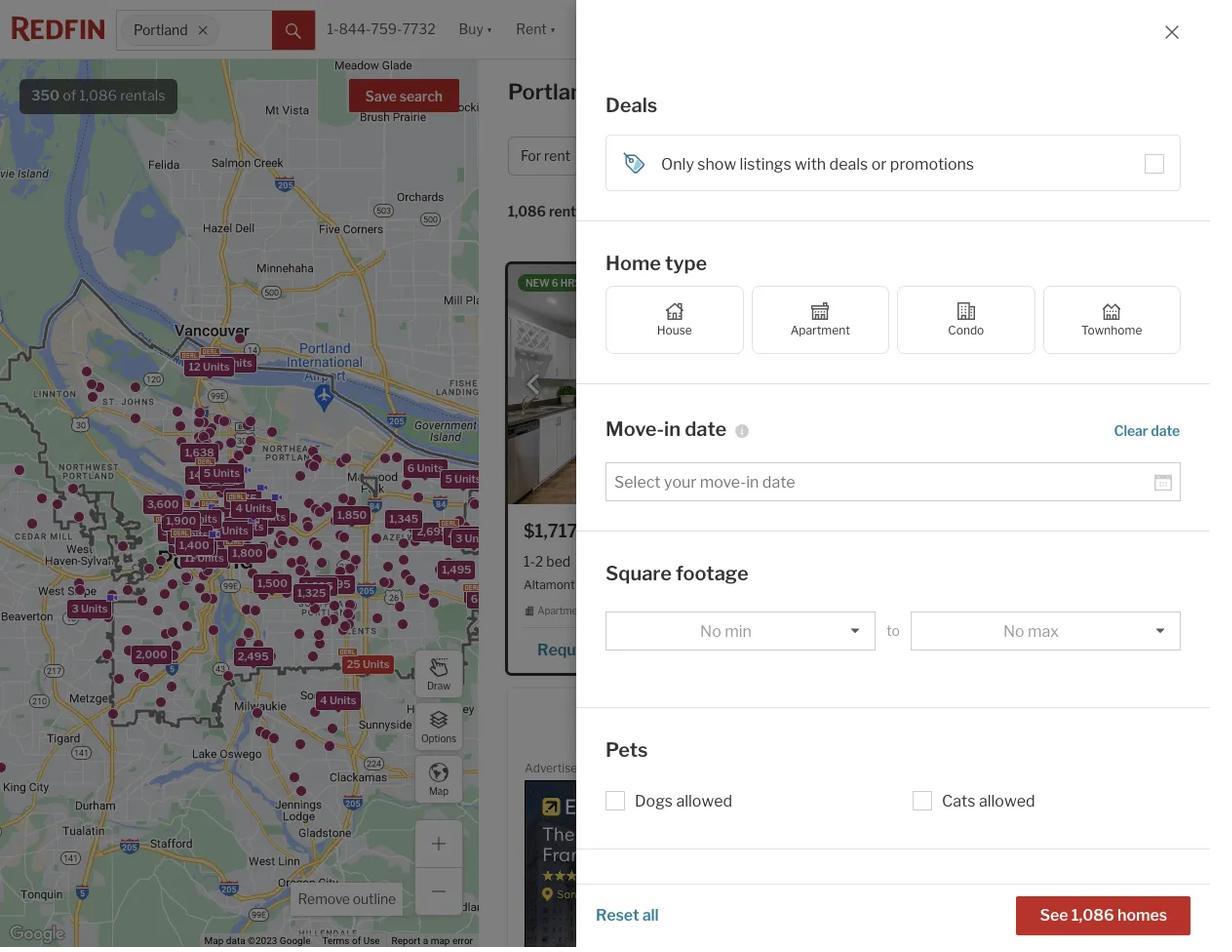 Task type: locate. For each thing, give the bounding box(es) containing it.
1,638
[[184, 446, 214, 460]]

hrs for photo of 1200 nw marshall st, portland, or 97209
[[904, 277, 925, 289]]

2 tour from the left
[[957, 641, 988, 659]]

Condo checkbox
[[897, 285, 1035, 354]]

allowed right "dogs"
[[676, 791, 732, 810]]

/mo up 1-2 bath
[[592, 521, 625, 541]]

20 units
[[209, 356, 252, 370]]

for
[[729, 79, 759, 104]]

a left map
[[423, 935, 428, 946]]

map
[[431, 935, 450, 946]]

3 units
[[161, 524, 197, 538], [455, 532, 491, 545], [71, 601, 107, 615]]

1 horizontal spatial type
[[761, 148, 789, 164]]

$1,707+ /mo
[[868, 521, 972, 541]]

new 7 hrs ago
[[870, 277, 949, 289]]

1 horizontal spatial home
[[719, 148, 758, 164]]

12 down the 48
[[179, 540, 191, 554]]

1 vertical spatial 7
[[228, 520, 234, 534]]

data
[[226, 935, 245, 946]]

home right only
[[719, 148, 758, 164]]

2 favorite button checkbox from the left
[[1137, 520, 1163, 545]]

new for photo of 1510 sw alder st, portland, or 97205
[[870, 701, 894, 713]]

0 vertical spatial of
[[63, 87, 76, 104]]

0 vertical spatial home type
[[719, 148, 789, 164]]

tour down apartment 25 units match
[[614, 641, 645, 659]]

a for $1,707+
[[946, 641, 954, 659]]

12 units down 48 units
[[179, 540, 220, 554]]

1 vertical spatial map
[[204, 935, 224, 946]]

0 horizontal spatial 1,086
[[79, 87, 117, 104]]

2 horizontal spatial 1-
[[581, 553, 593, 570]]

1 horizontal spatial 25
[[595, 605, 607, 617]]

11 down 48 units
[[184, 551, 194, 564]]

2 horizontal spatial 1,086
[[1072, 906, 1115, 925]]

1,086 right 350
[[79, 87, 117, 104]]

1 /mo from the left
[[592, 521, 625, 541]]

1 horizontal spatial rentals
[[549, 203, 595, 220]]

1 horizontal spatial •
[[934, 605, 937, 617]]

0 horizontal spatial request
[[537, 641, 599, 659]]

1- for 1-844-759-7732
[[327, 21, 339, 37]]

0 vertical spatial type
[[761, 148, 789, 164]]

1 horizontal spatial no
[[1004, 622, 1025, 640]]

1,086 down for
[[508, 203, 546, 220]]

request a tour for $1,717+
[[537, 641, 645, 659]]

0 horizontal spatial of
[[63, 87, 76, 104]]

submit search image
[[285, 23, 301, 39]]

request a tour down apartment • 9 units match
[[880, 641, 988, 659]]

1 tour from the left
[[614, 641, 645, 659]]

4 units right "2,695"
[[448, 528, 484, 542]]

19
[[244, 510, 256, 524]]

0+
[[892, 148, 909, 164]]

1 vertical spatial •
[[934, 605, 937, 617]]

7 right 1,450
[[228, 520, 234, 534]]

1 vertical spatial new 6 hrs ago
[[870, 701, 949, 713]]

0 vertical spatial home
[[719, 148, 758, 164]]

units
[[609, 605, 631, 617], [947, 605, 970, 617]]

2 request a tour from the left
[[880, 641, 988, 659]]

1 vertical spatial home
[[606, 252, 661, 275]]

a for $1,717+
[[603, 641, 611, 659]]

2 horizontal spatial 3
[[455, 532, 462, 545]]

tour for $1,717+ /mo
[[614, 641, 645, 659]]

0 horizontal spatial portland
[[134, 22, 188, 38]]

new 6 hrs ago down 1,086 rentals • sort : recommended
[[526, 277, 605, 289]]

0 horizontal spatial date
[[685, 417, 727, 441]]

House checkbox
[[606, 285, 744, 354]]

portland apartments for rent
[[508, 79, 813, 104]]

$1,717+ /mo
[[524, 521, 625, 541]]

allowed for cats allowed
[[979, 791, 1035, 810]]

to
[[887, 622, 900, 639]]

cats allowed
[[942, 791, 1035, 810]]

apartment inside option
[[791, 322, 850, 337]]

1 vertical spatial of
[[352, 935, 361, 946]]

hrs
[[560, 277, 581, 289], [904, 277, 925, 289], [905, 701, 925, 713]]

new 6 hrs ago down to
[[870, 701, 949, 713]]

1,086 right "see"
[[1072, 906, 1115, 925]]

1 allowed from the left
[[676, 791, 732, 810]]

1,086 rentals • sort : recommended
[[508, 203, 752, 221]]

1 horizontal spatial of
[[352, 935, 361, 946]]

0 horizontal spatial •
[[604, 204, 609, 221]]

0 vertical spatial portland
[[134, 22, 188, 38]]

ago for photo of 1510 sw alder st, portland, or 97205
[[928, 701, 949, 713]]

1 vertical spatial portland
[[508, 79, 596, 104]]

request a tour button for $1,707+
[[868, 634, 1008, 663]]

2 allowed from the left
[[979, 791, 1035, 810]]

0 horizontal spatial tour
[[614, 641, 645, 659]]

1 horizontal spatial request a tour
[[880, 641, 988, 659]]

5 units up "2,695"
[[445, 472, 481, 485]]

2 horizontal spatial apartment
[[882, 605, 932, 617]]

1,395
[[303, 580, 333, 593]]

|
[[597, 578, 600, 592]]

google image
[[5, 922, 69, 947]]

show
[[698, 155, 737, 174]]

2 left bath
[[593, 553, 601, 570]]

2 left the 48
[[160, 518, 167, 532]]

1 horizontal spatial request
[[880, 641, 942, 659]]

home type inside button
[[719, 148, 789, 164]]

1 request from the left
[[537, 641, 599, 659]]

1 horizontal spatial apartment
[[791, 322, 850, 337]]

bd
[[864, 148, 881, 164]]

/mo right "$1,707+" on the right bottom of page
[[940, 521, 972, 541]]

11 units down 48 units
[[184, 551, 224, 564]]

cats
[[942, 791, 976, 810]]

2,695
[[416, 525, 447, 538]]

photos
[[1058, 208, 1111, 226]]

1,850
[[337, 508, 366, 522]]

1+ bd / 0+ ba
[[847, 148, 928, 164]]

1 match from the left
[[633, 605, 662, 617]]

request a tour button down apartment 25 units match
[[524, 634, 667, 663]]

2,000
[[135, 648, 167, 661]]

1 horizontal spatial units
[[947, 605, 970, 617]]

343-
[[1072, 641, 1109, 659]]

1 vertical spatial 12
[[207, 509, 219, 522]]

0 horizontal spatial a
[[423, 935, 428, 946]]

tour for $1,707+ /mo
[[957, 641, 988, 659]]

0 horizontal spatial favorite button checkbox
[[793, 520, 818, 545]]

rentals right 350
[[120, 87, 165, 104]]

deal for photo of 1200 nw marshall st, portland, or 97209
[[972, 277, 999, 289]]

2 /mo from the left
[[940, 521, 972, 541]]

apartment down altamont summit
[[538, 605, 587, 617]]

homes
[[1118, 906, 1167, 925]]

johnson
[[651, 578, 696, 592]]

home down 1,086 rentals • sort : recommended
[[606, 252, 661, 275]]

1 no from the left
[[700, 622, 722, 640]]

reset
[[596, 906, 639, 925]]

rentals down for rent button
[[549, 203, 595, 220]]

portland for portland
[[134, 22, 188, 38]]

2 horizontal spatial a
[[946, 641, 954, 659]]

4 units down the "25 units"
[[320, 694, 356, 707]]

request a tour button down apartment • 9 units match
[[868, 634, 1008, 663]]

0 horizontal spatial 7
[[228, 520, 234, 534]]

Apartment checkbox
[[751, 285, 889, 354]]

2,095
[[319, 577, 350, 591]]

1 horizontal spatial portland
[[508, 79, 596, 104]]

a down apartment 25 units match
[[603, 641, 611, 659]]

/mo for $1,707+ /mo
[[940, 521, 972, 541]]

0 horizontal spatial match
[[633, 605, 662, 617]]

25 down summit
[[595, 605, 607, 617]]

favorite button image
[[1137, 520, 1163, 545]]

map inside button
[[429, 785, 449, 796]]

0 horizontal spatial home type
[[606, 252, 707, 275]]

type down recommended
[[665, 252, 707, 275]]

date right in
[[685, 417, 727, 441]]

price button
[[616, 137, 699, 176]]

deal up cats allowed
[[973, 701, 1000, 713]]

0 horizontal spatial map
[[204, 935, 224, 946]]

1 horizontal spatial match
[[972, 605, 1001, 617]]

allowed right the cats
[[979, 791, 1035, 810]]

2 request a tour button from the left
[[868, 634, 1008, 663]]

0 horizontal spatial allowed
[[676, 791, 732, 810]]

of for terms
[[352, 935, 361, 946]]

house
[[657, 322, 692, 337]]

ago up condo
[[927, 277, 949, 289]]

1 vertical spatial rentals
[[549, 203, 595, 220]]

request down to
[[880, 641, 942, 659]]

of left use
[[352, 935, 361, 946]]

• left the sort
[[604, 204, 609, 221]]

1 request a tour from the left
[[537, 641, 645, 659]]

0 horizontal spatial rentals
[[120, 87, 165, 104]]

request for $1,707+
[[880, 641, 942, 659]]

request a tour down apartment 25 units match
[[537, 641, 645, 659]]

request a tour button
[[524, 634, 667, 663], [868, 634, 1008, 663]]

tour down apartment • 9 units match
[[957, 641, 988, 659]]

6
[[552, 277, 558, 289], [407, 462, 414, 475], [212, 524, 219, 537], [173, 530, 180, 543], [176, 539, 183, 553], [468, 587, 475, 600], [470, 592, 478, 606], [896, 701, 903, 713]]

remove 1+ bd / 0+ ba image
[[937, 150, 949, 162]]

of
[[63, 87, 76, 104], [352, 935, 361, 946]]

dogs
[[635, 791, 673, 810]]

1,345
[[389, 512, 418, 526]]

0 horizontal spatial apartment
[[538, 605, 587, 617]]

altamont
[[524, 578, 575, 592]]

19 units
[[244, 510, 285, 524]]

1 vertical spatial 12 units
[[207, 509, 248, 522]]

0 horizontal spatial no
[[700, 622, 722, 640]]

recommended
[[653, 203, 752, 220]]

1 units from the left
[[609, 605, 631, 617]]

Select your move-in date text field
[[614, 473, 1155, 491]]

11 units down the 1,575
[[215, 509, 255, 523]]

1+
[[847, 148, 862, 164]]

photos button
[[1054, 207, 1134, 237]]

1 horizontal spatial favorite button checkbox
[[1137, 520, 1163, 545]]

save search button
[[349, 79, 459, 112]]

12 units down the 1,575
[[207, 509, 248, 522]]

home type
[[719, 148, 789, 164], [606, 252, 707, 275]]

portland for portland apartments for rent
[[508, 79, 596, 104]]

1 favorite button checkbox from the left
[[793, 520, 818, 545]]

remove portland image
[[197, 24, 209, 36]]

option group
[[606, 285, 1181, 354]]

1 horizontal spatial a
[[603, 641, 611, 659]]

48
[[170, 526, 185, 540]]

favorite button checkbox
[[793, 520, 818, 545], [1137, 520, 1163, 545]]

map down options
[[429, 785, 449, 796]]

48 units
[[170, 526, 214, 540]]

2 vertical spatial 12
[[179, 540, 191, 554]]

1 horizontal spatial date
[[1151, 422, 1180, 438]]

0 horizontal spatial 25
[[346, 657, 360, 671]]

759-
[[371, 21, 402, 37]]

0 vertical spatial •
[[604, 204, 609, 221]]

2 no from the left
[[1004, 622, 1025, 640]]

0 horizontal spatial 11
[[184, 551, 194, 564]]

1 request a tour button from the left
[[524, 634, 667, 663]]

1,086 inside 1,086 rentals • sort : recommended
[[508, 203, 546, 220]]

1 horizontal spatial 7
[[896, 277, 902, 289]]

0 vertical spatial rentals
[[120, 87, 165, 104]]

terms
[[322, 935, 350, 946]]

no for no max
[[1004, 622, 1025, 640]]

0 horizontal spatial type
[[665, 252, 707, 275]]

2 vertical spatial 1,086
[[1072, 906, 1115, 925]]

home type left "with"
[[719, 148, 789, 164]]

4
[[235, 502, 242, 515], [171, 527, 179, 541], [448, 528, 455, 542], [320, 694, 327, 707]]

0 vertical spatial new 6 hrs ago
[[526, 277, 605, 289]]

1 horizontal spatial map
[[429, 785, 449, 796]]

no up the (971)
[[700, 622, 722, 640]]

1 vertical spatial 11
[[184, 551, 194, 564]]

| 9701 se johnson creek blvd, happy valley, or 97086
[[597, 578, 896, 592]]

only
[[661, 155, 694, 174]]

(503)
[[1028, 641, 1069, 659]]

0 vertical spatial 7
[[896, 277, 902, 289]]

deal
[[628, 277, 655, 289], [972, 277, 999, 289], [973, 701, 1000, 713]]

table button
[[1134, 207, 1181, 235]]

map left data
[[204, 935, 224, 946]]

1 vertical spatial 1,086
[[508, 203, 546, 220]]

5 units
[[203, 466, 239, 480], [445, 472, 481, 485], [204, 474, 240, 488], [172, 511, 208, 525]]

5 units right the 14
[[203, 466, 239, 480]]

0 horizontal spatial request a tour button
[[524, 634, 667, 663]]

1 horizontal spatial /mo
[[940, 521, 972, 541]]

apartment up next button icon
[[791, 322, 850, 337]]

type left "with"
[[761, 148, 789, 164]]

1- left bed
[[524, 553, 535, 570]]

14
[[189, 468, 201, 482]]

0 horizontal spatial request a tour
[[537, 641, 645, 659]]

request
[[537, 641, 599, 659], [880, 641, 942, 659]]

1 horizontal spatial 1,086
[[508, 203, 546, 220]]

2 units from the left
[[947, 605, 970, 617]]

draw button
[[415, 650, 463, 698]]

5 units up 48 units
[[172, 511, 208, 525]]

search
[[400, 88, 443, 104]]

apartment
[[791, 322, 850, 337], [538, 605, 587, 617], [882, 605, 932, 617]]

report a map error link
[[392, 935, 473, 946]]

11 left "7 units"
[[215, 509, 226, 523]]

deal up condo
[[972, 277, 999, 289]]

4 units
[[235, 502, 271, 515], [171, 527, 208, 541], [448, 528, 484, 542], [320, 694, 356, 707]]

a down apartment • 9 units match
[[946, 641, 954, 659]]

0 horizontal spatial units
[[609, 605, 631, 617]]

rentals
[[120, 87, 165, 104], [549, 203, 595, 220]]

see 1,086 homes
[[1040, 906, 1167, 925]]

favorite button image
[[793, 520, 818, 545]]

0 horizontal spatial 1-
[[327, 21, 339, 37]]

ago up the cats
[[928, 701, 949, 713]]

in
[[664, 417, 681, 441]]

0 horizontal spatial /mo
[[592, 521, 625, 541]]

promotions
[[890, 155, 974, 174]]

0 vertical spatial 11 units
[[215, 509, 255, 523]]

$1,707+
[[868, 521, 936, 541]]

no left max on the right of the page
[[1004, 622, 1025, 640]]

apartments
[[601, 79, 725, 104]]

apartment up to
[[882, 605, 932, 617]]

12 left 20
[[188, 360, 200, 374]]

25 down 2,095
[[346, 657, 360, 671]]

1- right submit search 'icon'
[[327, 21, 339, 37]]

1 horizontal spatial home type
[[719, 148, 789, 164]]

clear date button
[[1113, 413, 1181, 446]]

5 units up the 1,575
[[204, 474, 240, 488]]

1 horizontal spatial 1-
[[524, 553, 535, 570]]

1 vertical spatial 25
[[346, 657, 360, 671]]

0 horizontal spatial 3 units
[[71, 601, 107, 615]]

dogs allowed
[[635, 791, 732, 810]]

see
[[1040, 906, 1068, 925]]

1 horizontal spatial request a tour button
[[868, 634, 1008, 663]]

date right the clear
[[1151, 422, 1180, 438]]

20
[[209, 356, 223, 370]]

google
[[280, 935, 311, 946]]

favorite button checkbox for $1,707+ /mo
[[1137, 520, 1163, 545]]

1 horizontal spatial 11
[[215, 509, 226, 523]]

2 request from the left
[[880, 641, 942, 659]]

map for map
[[429, 785, 449, 796]]

of right 350
[[63, 87, 76, 104]]

request down apartment 25 units match
[[537, 641, 599, 659]]

1 horizontal spatial tour
[[957, 641, 988, 659]]

portland up rent
[[508, 79, 596, 104]]

2 match from the left
[[972, 605, 1001, 617]]

12 up 48 units
[[207, 509, 219, 522]]

move-
[[606, 417, 664, 441]]

sort
[[618, 203, 647, 220]]

2 horizontal spatial 3 units
[[455, 532, 491, 545]]

1- up summit
[[581, 553, 593, 570]]

350
[[31, 87, 60, 104]]

home type down the :
[[606, 252, 707, 275]]

2 left bed
[[535, 553, 543, 570]]

portland left 'remove portland' icon on the top of page
[[134, 22, 188, 38]]

12 units up the 1,638
[[188, 360, 229, 374]]

7 right apartment option on the top right
[[896, 277, 902, 289]]

• down $1,707+ /mo
[[934, 605, 937, 617]]

0 vertical spatial map
[[429, 785, 449, 796]]



Task type: describe. For each thing, give the bounding box(es) containing it.
Townhome checkbox
[[1043, 285, 1181, 354]]

1,325
[[297, 586, 326, 599]]

max
[[1028, 622, 1059, 640]]

option group containing house
[[606, 285, 1181, 354]]

©2023
[[248, 935, 277, 946]]

new for photo of 1200 nw marshall st, portland, or 97209
[[870, 277, 894, 289]]

0 horizontal spatial new 6 hrs ago
[[526, 277, 605, 289]]

(971)
[[687, 641, 725, 659]]

0 horizontal spatial home
[[606, 252, 661, 275]]

1+ bd / 0+ ba button
[[834, 137, 964, 176]]

deal for photo of 1510 sw alder st, portland, or 97205
[[973, 701, 1000, 713]]

rent
[[544, 148, 571, 164]]

outline
[[353, 890, 396, 907]]

listings
[[740, 155, 792, 174]]

reset all
[[596, 906, 659, 925]]

next button image
[[799, 375, 818, 394]]

valley,
[[801, 578, 835, 592]]

1,086 inside button
[[1072, 906, 1115, 925]]

only show listings with deals or promotions
[[661, 155, 974, 174]]

apartment for $1,717+ /mo
[[538, 605, 587, 617]]

750-1,650 sq ft
[[644, 553, 744, 570]]

apartment for $1,707+ /mo
[[882, 605, 932, 617]]

ago for photo of 1200 nw marshall st, portland, or 97209
[[927, 277, 949, 289]]

/mo for $1,717+ /mo
[[592, 521, 625, 541]]

recommended button
[[650, 202, 768, 221]]

request a tour for $1,707+
[[880, 641, 988, 659]]

no min
[[700, 622, 752, 640]]

photo of 1510 sw alder st, portland, or 97205 image
[[852, 688, 1178, 928]]

ad region
[[525, 781, 817, 947]]

deal down the :
[[628, 277, 655, 289]]

with
[[795, 155, 826, 174]]

remove outline button
[[291, 883, 403, 916]]

of for 350
[[63, 87, 76, 104]]

25 inside map region
[[346, 657, 360, 671]]

deals
[[606, 93, 658, 117]]

0 vertical spatial 12
[[188, 360, 200, 374]]

ft
[[733, 553, 744, 570]]

0 horizontal spatial 3
[[71, 601, 78, 615]]

no max
[[1004, 622, 1059, 640]]

or
[[838, 578, 855, 592]]

5603
[[1109, 641, 1151, 659]]

happy
[[763, 578, 798, 592]]

1,800
[[232, 547, 262, 560]]

deals
[[830, 155, 868, 174]]

1-2 bed
[[524, 553, 571, 570]]

no for no min
[[700, 622, 722, 640]]

ago down 1,086 rentals • sort : recommended
[[583, 277, 605, 289]]

terms of use link
[[322, 935, 380, 946]]

min
[[725, 622, 752, 640]]

altamont summit
[[524, 578, 620, 592]]

1 horizontal spatial new 6 hrs ago
[[870, 701, 949, 713]]

home type button
[[707, 137, 827, 176]]

1 vertical spatial type
[[665, 252, 707, 275]]

footage
[[676, 561, 749, 585]]

square
[[606, 561, 672, 585]]

350 of 1,086 rentals
[[31, 87, 165, 104]]

allowed for dogs allowed
[[676, 791, 732, 810]]

2 vertical spatial 12 units
[[179, 540, 220, 554]]

1,500
[[257, 576, 287, 590]]

4 units down 16 units
[[171, 527, 208, 541]]

se
[[633, 578, 648, 592]]

16 units
[[175, 512, 217, 526]]

save search
[[365, 88, 443, 104]]

creek
[[699, 578, 732, 592]]

1-844-759-7732 link
[[327, 21, 435, 37]]

9701
[[603, 578, 631, 592]]

1,575
[[228, 492, 257, 506]]

options button
[[415, 702, 463, 751]]

type inside button
[[761, 148, 789, 164]]

for rent button
[[508, 137, 608, 176]]

377-
[[728, 641, 763, 659]]

:
[[647, 203, 650, 220]]

$1,717+
[[524, 521, 588, 541]]

1,450
[[195, 518, 225, 531]]

draw
[[427, 679, 451, 691]]

rentals inside 1,086 rentals • sort : recommended
[[549, 203, 595, 220]]

1 vertical spatial 2 units
[[172, 537, 208, 550]]

photo of 1200 nw marshall st, portland, or 97209 image
[[852, 264, 1178, 504]]

(503) 343-5603
[[1028, 641, 1151, 659]]

use
[[363, 935, 380, 946]]

(503) 343-5603 link
[[1008, 632, 1163, 665]]

2 down '1,900'
[[172, 537, 179, 550]]

date inside button
[[1151, 422, 1180, 438]]

1 horizontal spatial 3
[[161, 524, 168, 538]]

or
[[872, 155, 887, 174]]

14 units
[[189, 468, 230, 482]]

clear date
[[1114, 422, 1180, 438]]

hrs for photo of 1510 sw alder st, portland, or 97205
[[905, 701, 925, 713]]

0 vertical spatial 25
[[595, 605, 607, 617]]

1-844-759-7732
[[327, 21, 435, 37]]

1 vertical spatial home type
[[606, 252, 707, 275]]

amenities
[[606, 879, 701, 903]]

apartment • 9 units match
[[882, 605, 1001, 617]]

square footage
[[606, 561, 749, 585]]

7 inside map region
[[228, 520, 234, 534]]

request for $1,717+
[[537, 641, 599, 659]]

favorite button checkbox for $1,717+ /mo
[[793, 520, 818, 545]]

request a tour button for $1,717+
[[524, 634, 667, 663]]

summit
[[577, 578, 620, 592]]

map region
[[0, 0, 680, 947]]

sq
[[715, 553, 730, 570]]

map for map data ©2023 google
[[204, 935, 224, 946]]

0 vertical spatial 2 units
[[160, 518, 196, 532]]

home inside button
[[719, 148, 758, 164]]

4 units up "7 units"
[[235, 502, 271, 515]]

terms of use
[[322, 935, 380, 946]]

pets
[[606, 738, 648, 762]]

1 horizontal spatial 3 units
[[161, 524, 197, 538]]

0 vertical spatial 12 units
[[188, 360, 229, 374]]

ba
[[912, 148, 928, 164]]

0 vertical spatial 11
[[215, 509, 226, 523]]

condo
[[948, 322, 984, 337]]

for rent
[[521, 148, 571, 164]]

all
[[642, 906, 659, 925]]

see 1,086 homes button
[[1017, 896, 1191, 935]]

• inside 1,086 rentals • sort : recommended
[[604, 204, 609, 221]]

16
[[175, 512, 188, 526]]

0 vertical spatial 1,086
[[79, 87, 117, 104]]

map button
[[415, 755, 463, 804]]

previous button image
[[524, 375, 543, 394]]

error
[[452, 935, 473, 946]]

1- for 1-2 bath
[[581, 553, 593, 570]]

1 vertical spatial 11 units
[[184, 551, 224, 564]]

1- for 1-2 bed
[[524, 553, 535, 570]]

photo of 9701 se johnson creek blvd, happy valley, or 97086 image
[[508, 264, 834, 504]]



Task type: vqa. For each thing, say whether or not it's contained in the screenshot.
second /mo from left
yes



